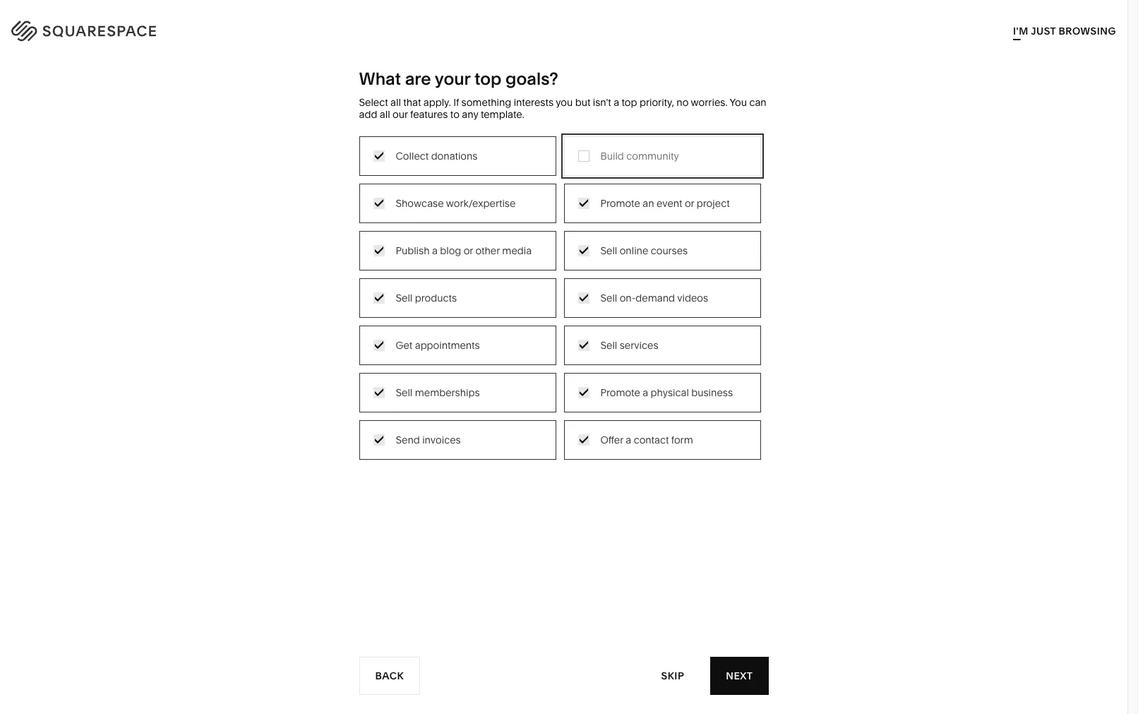 Task type: vqa. For each thing, say whether or not it's contained in the screenshot.
"Get Started" link
no



Task type: locate. For each thing, give the bounding box(es) containing it.
online up started.
[[954, 83, 987, 97]]

form
[[672, 433, 693, 446]]

or right event
[[685, 197, 694, 209]]

get
[[396, 339, 413, 351]]

to inside what are your top goals? select all that apply. if something interests you but isn't a top priority, no worries. you can add all our features to any template.
[[450, 108, 460, 121]]

yours
[[46, 112, 140, 156]]

build
[[601, 149, 624, 162]]

get appointments
[[396, 339, 480, 351]]

0 horizontal spatial an
[[643, 197, 654, 209]]

& for podcasts
[[534, 239, 540, 251]]

any inside make any template yours with ease.
[[147, 76, 207, 120]]

personal
[[732, 97, 779, 111]]

memberships
[[415, 386, 480, 399]]

0 horizontal spatial online
[[620, 244, 649, 257]]

publish
[[396, 244, 430, 257]]

home & decor link
[[651, 196, 734, 209]]

sell on-demand videos
[[601, 291, 708, 304]]

whether you need a portfolio website, an online store, or a personal blog, you can use squarespace's customizable and responsive website templates to get started.
[[732, 83, 1054, 124]]

appointments
[[415, 339, 480, 351]]

or
[[1023, 83, 1034, 97], [685, 197, 694, 209], [464, 244, 473, 257]]

an inside whether you need a portfolio website, an online store, or a personal blog, you can use squarespace's customizable and responsive website templates to get started.
[[938, 83, 951, 97]]

0 horizontal spatial all
[[380, 108, 390, 121]]

online left fitness
[[620, 244, 649, 257]]

or right blog
[[464, 244, 473, 257]]

top up something
[[475, 69, 502, 89]]

1 vertical spatial promote
[[601, 386, 640, 399]]

a
[[833, 83, 839, 97], [1036, 83, 1043, 97], [614, 96, 619, 109], [432, 244, 438, 257], [643, 386, 648, 399], [626, 433, 632, 446]]

browsing
[[1059, 24, 1117, 37]]

worries.
[[691, 96, 728, 109]]

a right isn't
[[614, 96, 619, 109]]

an up started.
[[938, 83, 951, 97]]

& down publish
[[410, 260, 416, 272]]

0 horizontal spatial or
[[464, 244, 473, 257]]

2 horizontal spatial or
[[1023, 83, 1034, 97]]

no
[[677, 96, 689, 109]]

sell left services
[[601, 339, 617, 351]]

all left that
[[391, 96, 401, 109]]

courses
[[651, 244, 688, 257]]

you left but
[[556, 96, 573, 109]]

1 horizontal spatial to
[[895, 110, 906, 124]]

promote an event or project
[[601, 197, 730, 209]]

1 horizontal spatial an
[[938, 83, 951, 97]]

0 vertical spatial an
[[938, 83, 951, 97]]

promote left home
[[601, 197, 640, 209]]

travel link
[[502, 196, 544, 209]]

services
[[620, 339, 659, 351]]

all
[[391, 96, 401, 109], [380, 108, 390, 121]]

0 vertical spatial online
[[954, 83, 987, 97]]

or for promote an event or project
[[685, 197, 694, 209]]

but
[[575, 96, 591, 109]]

sell for sell products
[[396, 291, 413, 304]]

restaurants link
[[502, 217, 572, 230]]

events
[[502, 260, 533, 272]]

food link
[[353, 281, 392, 294]]

skip
[[661, 669, 685, 682]]

0 horizontal spatial you
[[556, 96, 573, 109]]

sell products
[[396, 291, 457, 304]]

a inside what are your top goals? select all that apply. if something interests you but isn't a top priority, no worries. you can add all our features to any template.
[[614, 96, 619, 109]]

1 horizontal spatial online
[[954, 83, 987, 97]]

template.
[[481, 108, 525, 121]]

are
[[405, 69, 431, 89]]

1 vertical spatial top
[[622, 96, 637, 109]]

promote up "offer"
[[601, 386, 640, 399]]

and
[[1034, 97, 1054, 111]]

1 vertical spatial or
[[685, 197, 694, 209]]

squarespace logo link
[[28, 17, 245, 40]]

publish a blog or other media
[[396, 244, 532, 257]]

a left "physical"
[[643, 386, 648, 399]]

features
[[410, 108, 448, 121]]

offer a contact form
[[601, 433, 693, 446]]

your
[[435, 69, 471, 89]]

1 horizontal spatial any
[[462, 108, 478, 121]]

local business link
[[353, 239, 437, 251]]

2 vertical spatial or
[[464, 244, 473, 257]]

i'm
[[1013, 24, 1029, 37]]

select
[[359, 96, 388, 109]]

2 promote from the top
[[601, 386, 640, 399]]

1 horizontal spatial you
[[780, 83, 800, 97]]

can up responsive
[[750, 96, 767, 109]]

products
[[415, 291, 457, 304]]

showcase work/expertise
[[396, 197, 516, 209]]

next button
[[711, 657, 769, 695]]

events link
[[502, 260, 547, 272]]

1 horizontal spatial or
[[685, 197, 694, 209]]

business
[[692, 386, 733, 399]]

i'm just browsing
[[1013, 24, 1117, 37]]

offer
[[601, 433, 624, 446]]

showcase
[[396, 197, 444, 209]]

non-
[[419, 260, 442, 272]]

& right nature
[[685, 217, 692, 230]]

0 horizontal spatial any
[[147, 76, 207, 120]]

sell
[[601, 244, 617, 257], [396, 291, 413, 304], [601, 291, 617, 304], [601, 339, 617, 351], [396, 386, 413, 399]]

community
[[353, 260, 408, 272]]

any
[[147, 76, 207, 120], [462, 108, 478, 121]]

you right blog,
[[811, 97, 831, 111]]

with
[[147, 112, 219, 156]]

you left the need
[[780, 83, 800, 97]]

& for decor
[[682, 196, 689, 209]]

an left event
[[643, 197, 654, 209]]

goals?
[[506, 69, 559, 89]]

top right isn't
[[622, 96, 637, 109]]

online inside whether you need a portfolio website, an online store, or a personal blog, you can use squarespace's customizable and responsive website templates to get started.
[[954, 83, 987, 97]]

back
[[375, 669, 404, 682]]

2 horizontal spatial you
[[811, 97, 831, 111]]

top
[[475, 69, 502, 89], [622, 96, 637, 109]]

portfolio
[[842, 83, 888, 97]]

promote
[[601, 197, 640, 209], [601, 386, 640, 399]]

sell right podcasts
[[601, 244, 617, 257]]

online
[[954, 83, 987, 97], [620, 244, 649, 257]]

1 horizontal spatial can
[[834, 97, 853, 111]]

to right the features
[[450, 108, 460, 121]]

0 horizontal spatial can
[[750, 96, 767, 109]]

all left our
[[380, 108, 390, 121]]

or left and at the top right of page
[[1023, 83, 1034, 97]]

sell left products
[[396, 291, 413, 304]]

0 vertical spatial promote
[[601, 197, 640, 209]]

0 horizontal spatial to
[[450, 108, 460, 121]]

1 horizontal spatial top
[[622, 96, 637, 109]]

& right estate
[[556, 302, 563, 315]]

to left get
[[895, 110, 906, 124]]

services
[[413, 217, 452, 230]]

0 horizontal spatial top
[[475, 69, 502, 89]]

fitness link
[[651, 239, 699, 251]]

sell left memberships
[[396, 386, 413, 399]]

0 vertical spatial or
[[1023, 83, 1034, 97]]

can
[[750, 96, 767, 109], [834, 97, 853, 111]]

lusaka image
[[407, 483, 720, 714]]

store,
[[989, 83, 1020, 97]]

& right home
[[682, 196, 689, 209]]

promote a physical business
[[601, 386, 733, 399]]

any inside what are your top goals? select all that apply. if something interests you but isn't a top priority, no worries. you can add all our features to any template.
[[462, 108, 478, 121]]

community & non-profits
[[353, 260, 471, 272]]

to inside whether you need a portfolio website, an online store, or a personal blog, you can use squarespace's customizable and responsive website templates to get started.
[[895, 110, 906, 124]]

other
[[476, 244, 500, 257]]

&
[[682, 196, 689, 209], [685, 217, 692, 230], [534, 239, 540, 251], [410, 260, 416, 272], [556, 302, 563, 315]]

blog
[[440, 244, 461, 257]]

& right media
[[534, 239, 540, 251]]

collect
[[396, 149, 429, 162]]

a right the need
[[833, 83, 839, 97]]

1 promote from the top
[[601, 197, 640, 209]]

can left use
[[834, 97, 853, 111]]

sell online courses
[[601, 244, 688, 257]]

send
[[396, 433, 420, 446]]

media
[[502, 239, 532, 251]]

1 vertical spatial online
[[620, 244, 649, 257]]

sell left on-
[[601, 291, 617, 304]]

demand
[[636, 291, 675, 304]]

0 vertical spatial top
[[475, 69, 502, 89]]

i'm just browsing link
[[1013, 11, 1117, 50]]

entertainment link
[[353, 302, 433, 315]]



Task type: describe. For each thing, give the bounding box(es) containing it.
professional
[[353, 217, 410, 230]]

nature & animals link
[[651, 217, 746, 230]]

media
[[502, 244, 532, 257]]

project
[[697, 197, 730, 209]]

sell for sell on-demand videos
[[601, 291, 617, 304]]

next
[[726, 669, 753, 682]]

animals
[[694, 217, 731, 230]]

back button
[[359, 657, 420, 695]]

sell for sell memberships
[[396, 386, 413, 399]]

customizable
[[959, 97, 1031, 111]]

can inside what are your top goals? select all that apply. if something interests you but isn't a top priority, no worries. you can add all our features to any template.
[[750, 96, 767, 109]]

squarespace's
[[878, 97, 957, 111]]

& for non-
[[410, 260, 416, 272]]

invoices
[[422, 433, 461, 446]]

templates
[[838, 110, 893, 124]]

template
[[215, 76, 367, 120]]

our
[[393, 108, 408, 121]]

or for publish a blog or other media
[[464, 244, 473, 257]]

contact
[[634, 433, 669, 446]]

professional services
[[353, 217, 452, 230]]

something
[[462, 96, 512, 109]]

profits
[[442, 260, 471, 272]]

nature & animals
[[651, 217, 731, 230]]

promote for promote a physical business
[[601, 386, 640, 399]]

media & podcasts link
[[502, 239, 600, 251]]

collect donations
[[396, 149, 478, 162]]

real estate & properties link
[[502, 302, 627, 315]]

real estate & properties
[[502, 302, 613, 315]]

need
[[803, 83, 830, 97]]

media & podcasts
[[502, 239, 586, 251]]

use
[[856, 97, 875, 111]]

sell memberships
[[396, 386, 480, 399]]

sell for sell online courses
[[601, 244, 617, 257]]

whether
[[732, 83, 778, 97]]

just
[[1031, 24, 1056, 37]]

what
[[359, 69, 401, 89]]

decor
[[691, 196, 720, 209]]

add
[[359, 108, 377, 121]]

make any template yours with ease.
[[46, 76, 375, 156]]

a right "offer"
[[626, 433, 632, 446]]

or inside whether you need a portfolio website, an online store, or a personal blog, you can use squarespace's customizable and responsive website templates to get started.
[[1023, 83, 1034, 97]]

on-
[[620, 291, 636, 304]]

podcasts
[[543, 239, 586, 251]]

priority,
[[640, 96, 674, 109]]

work/expertise
[[446, 197, 516, 209]]

restaurants
[[502, 217, 557, 230]]

promote for promote an event or project
[[601, 197, 640, 209]]

pazari image
[[769, 483, 1082, 714]]

blog,
[[782, 97, 809, 111]]

apply.
[[424, 96, 451, 109]]

make
[[46, 76, 139, 120]]

lusaka element
[[407, 483, 720, 714]]

get
[[909, 110, 927, 124]]

what are your top goals? select all that apply. if something interests you but isn't a top priority, no worries. you can add all our features to any template.
[[359, 69, 767, 121]]

sell services
[[601, 339, 659, 351]]

can inside whether you need a portfolio website, an online store, or a personal blog, you can use squarespace's customizable and responsive website templates to get started.
[[834, 97, 853, 111]]

pazari element
[[769, 483, 1082, 714]]

local business
[[353, 239, 423, 251]]

real
[[502, 302, 523, 315]]

1 vertical spatial an
[[643, 197, 654, 209]]

a left blog
[[432, 244, 438, 257]]

you inside what are your top goals? select all that apply. if something interests you but isn't a top priority, no worries. you can add all our features to any template.
[[556, 96, 573, 109]]

& for animals
[[685, 217, 692, 230]]

skip button
[[646, 656, 700, 695]]

entertainment
[[353, 302, 419, 315]]

ease.
[[227, 112, 317, 156]]

website,
[[890, 83, 935, 97]]

1 horizontal spatial all
[[391, 96, 401, 109]]

a right store,
[[1036, 83, 1043, 97]]

home
[[651, 196, 680, 209]]

sell for sell services
[[601, 339, 617, 351]]

build community
[[601, 149, 679, 162]]

community
[[627, 149, 679, 162]]

squarespace logo image
[[28, 17, 185, 40]]

properties
[[565, 302, 613, 315]]

nature
[[651, 217, 683, 230]]

fitness
[[651, 239, 685, 251]]

event
[[657, 197, 683, 209]]

isn't
[[593, 96, 611, 109]]

if
[[454, 96, 459, 109]]

donations
[[431, 149, 478, 162]]

estate
[[525, 302, 554, 315]]

fashion
[[353, 196, 390, 209]]

started.
[[929, 110, 970, 124]]



